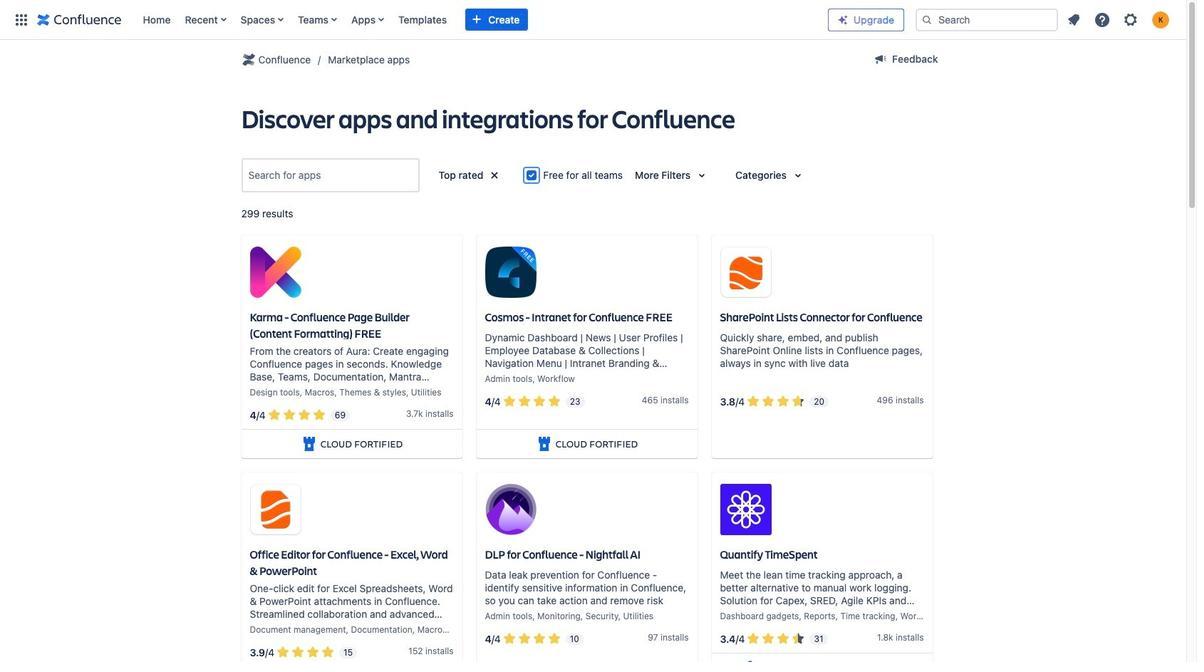 Task type: vqa. For each thing, say whether or not it's contained in the screenshot.
the middle More information about kendallparks02 ICON
no



Task type: locate. For each thing, give the bounding box(es) containing it.
your profile and preferences image
[[1152, 11, 1169, 28]]

2 cloud fortified app badge image from the left
[[536, 436, 553, 453]]

context icon image
[[240, 51, 257, 68], [240, 51, 257, 68]]

1 horizontal spatial list
[[1061, 7, 1178, 32]]

Search field
[[916, 8, 1058, 31]]

help icon image
[[1094, 11, 1111, 28]]

notification icon image
[[1065, 11, 1083, 28]]

None search field
[[916, 8, 1058, 31]]

search image
[[921, 14, 933, 25]]

1 cloud fortified app badge image from the left
[[301, 436, 318, 453]]

cloud fortified app badge image
[[301, 436, 318, 453], [536, 436, 553, 453]]

appswitcher icon image
[[13, 11, 30, 28]]

cloud fortified app badge image for cosmos - intranet for confluence free image
[[536, 436, 553, 453]]

quantify timespent image
[[720, 484, 771, 536]]

1 horizontal spatial cloud fortified app badge image
[[536, 436, 553, 453]]

banner
[[0, 0, 1187, 40]]

confluence image
[[37, 11, 122, 28], [37, 11, 122, 28]]

list
[[136, 0, 828, 40], [1061, 7, 1178, 32]]

0 horizontal spatial cloud fortified app badge image
[[301, 436, 318, 453]]

None checkbox
[[523, 167, 540, 184]]

0 horizontal spatial list
[[136, 0, 828, 40]]



Task type: describe. For each thing, give the bounding box(es) containing it.
dlp for confluence - nightfall ai image
[[485, 484, 536, 536]]

sharepoint lists connector for confluence image
[[720, 247, 771, 298]]

cosmos - intranet for confluence free image
[[485, 247, 536, 298]]

office editor for confluence - excel, word & powerpoint image
[[250, 484, 301, 536]]

list for premium image
[[1061, 7, 1178, 32]]

list for appswitcher icon
[[136, 0, 828, 40]]

global element
[[9, 0, 828, 40]]

premium image
[[837, 14, 849, 25]]

Search for apps field
[[244, 162, 417, 188]]

cloud fortified app badge image for karma - confluence page builder (content formatting) free image
[[301, 436, 318, 453]]

karma - confluence page builder (content formatting) free image
[[250, 247, 301, 298]]

remove selected image
[[486, 167, 503, 184]]

settings icon image
[[1122, 11, 1140, 28]]



